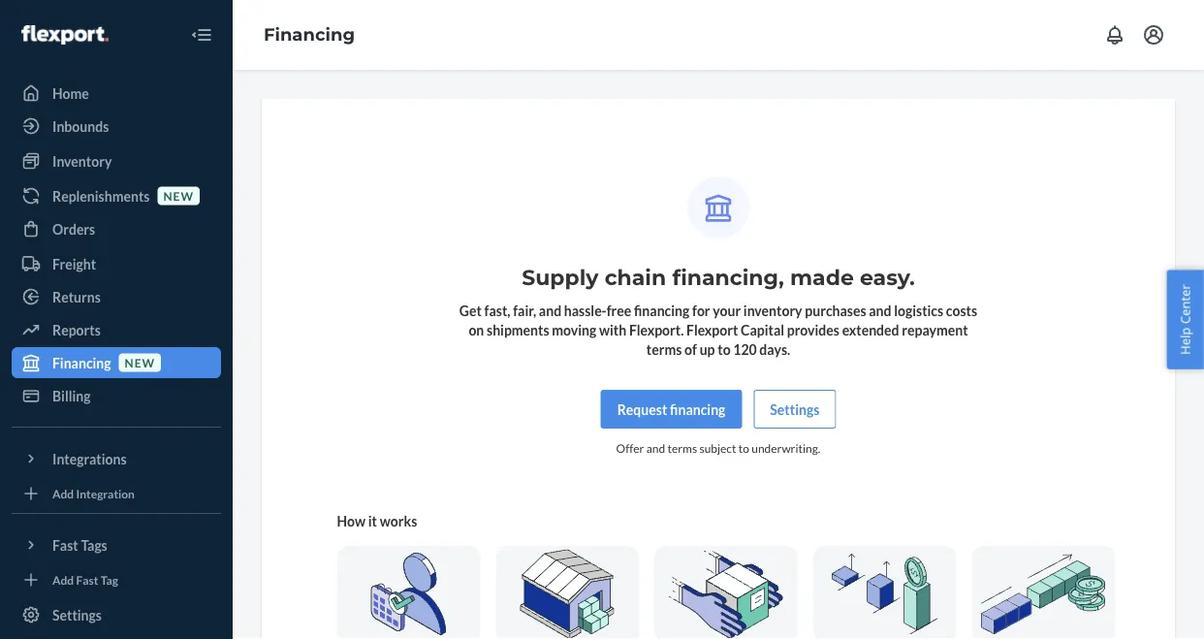 Task type: vqa. For each thing, say whether or not it's contained in the screenshot.
creating
no



Task type: locate. For each thing, give the bounding box(es) containing it.
0 horizontal spatial and
[[539, 302, 562, 319]]

get fast, fair, and hassle-free financing for your inventory purchases and logistics costs on shipments moving with flexport. flexport capital provides extended repayment terms of up to 120 days.
[[460, 302, 978, 357]]

1 vertical spatial financing
[[670, 401, 726, 418]]

repayment
[[902, 322, 969, 338]]

fast tags button
[[12, 530, 221, 561]]

1 vertical spatial to
[[739, 441, 750, 455]]

add left integration
[[52, 486, 74, 500]]

to right up
[[718, 341, 731, 357]]

0 horizontal spatial settings
[[52, 607, 102, 623]]

and right offer
[[647, 441, 666, 455]]

0 horizontal spatial to
[[718, 341, 731, 357]]

1 vertical spatial new
[[125, 355, 155, 369]]

1 vertical spatial settings
[[52, 607, 102, 623]]

1 horizontal spatial settings
[[770, 401, 820, 418]]

0 vertical spatial financing
[[264, 24, 355, 45]]

how it works
[[337, 513, 417, 529]]

1 horizontal spatial to
[[739, 441, 750, 455]]

1 vertical spatial financing
[[52, 355, 111, 371]]

terms inside "get fast, fair, and hassle-free financing for your inventory purchases and logistics costs on shipments moving with flexport. flexport capital provides extended repayment terms of up to 120 days."
[[647, 341, 682, 357]]

help center
[[1177, 284, 1194, 355]]

made
[[790, 264, 854, 290]]

billing link
[[12, 380, 221, 411]]

costs
[[947, 302, 978, 319]]

new up orders link at the left of page
[[163, 189, 194, 203]]

add fast tag
[[52, 573, 118, 587]]

1 horizontal spatial and
[[647, 441, 666, 455]]

inventory
[[744, 302, 803, 319]]

chain
[[605, 264, 667, 290]]

reports link
[[12, 314, 221, 345]]

new down reports link
[[125, 355, 155, 369]]

request financing button
[[601, 390, 742, 429]]

add
[[52, 486, 74, 500], [52, 573, 74, 587]]

0 vertical spatial settings
[[770, 401, 820, 418]]

add for add integration
[[52, 486, 74, 500]]

add fast tag link
[[12, 568, 221, 592]]

fast left 'tags'
[[52, 537, 78, 553]]

settings link
[[12, 599, 221, 630]]

financing
[[634, 302, 690, 319], [670, 401, 726, 418]]

terms
[[647, 341, 682, 357], [668, 441, 698, 455]]

to
[[718, 341, 731, 357], [739, 441, 750, 455]]

1 horizontal spatial new
[[163, 189, 194, 203]]

to right subject
[[739, 441, 750, 455]]

120
[[734, 341, 757, 357]]

2 add from the top
[[52, 573, 74, 587]]

home
[[52, 85, 89, 101]]

1 horizontal spatial financing
[[264, 24, 355, 45]]

provides
[[787, 322, 840, 338]]

terms down flexport.
[[647, 341, 682, 357]]

1 add from the top
[[52, 486, 74, 500]]

underwriting.
[[752, 441, 821, 455]]

settings up the underwriting.
[[770, 401, 820, 418]]

freight link
[[12, 248, 221, 279]]

on
[[469, 322, 484, 338]]

center
[[1177, 284, 1194, 324]]

terms left subject
[[668, 441, 698, 455]]

supply
[[522, 264, 599, 290]]

add down fast tags
[[52, 573, 74, 587]]

reports
[[52, 322, 101, 338]]

open account menu image
[[1143, 23, 1166, 47]]

supply chain financing, made easy.
[[522, 264, 916, 290]]

settings down add fast tag
[[52, 607, 102, 623]]

0 horizontal spatial new
[[125, 355, 155, 369]]

financing up subject
[[670, 401, 726, 418]]

financing
[[264, 24, 355, 45], [52, 355, 111, 371]]

and
[[539, 302, 562, 319], [869, 302, 892, 319], [647, 441, 666, 455]]

purchases
[[805, 302, 867, 319]]

settings inside button
[[770, 401, 820, 418]]

new
[[163, 189, 194, 203], [125, 355, 155, 369]]

for
[[693, 302, 711, 319]]

shipments
[[487, 322, 550, 338]]

and up 'extended'
[[869, 302, 892, 319]]

returns
[[52, 289, 101, 305]]

inventory link
[[12, 145, 221, 177]]

0 vertical spatial new
[[163, 189, 194, 203]]

fast left tag
[[76, 573, 98, 587]]

financing up flexport.
[[634, 302, 690, 319]]

0 vertical spatial terms
[[647, 341, 682, 357]]

tags
[[81, 537, 107, 553]]

0 vertical spatial to
[[718, 341, 731, 357]]

returns link
[[12, 281, 221, 312]]

0 vertical spatial fast
[[52, 537, 78, 553]]

0 vertical spatial add
[[52, 486, 74, 500]]

add integration link
[[12, 482, 221, 505]]

home link
[[12, 78, 221, 109]]

extended
[[843, 322, 900, 338]]

0 vertical spatial financing
[[634, 302, 690, 319]]

how
[[337, 513, 366, 529]]

2 horizontal spatial and
[[869, 302, 892, 319]]

free
[[607, 302, 632, 319]]

settings
[[770, 401, 820, 418], [52, 607, 102, 623]]

freight
[[52, 256, 96, 272]]

to inside "get fast, fair, and hassle-free financing for your inventory purchases and logistics costs on shipments moving with flexport. flexport capital provides extended repayment terms of up to 120 days."
[[718, 341, 731, 357]]

close navigation image
[[190, 23, 213, 47]]

subject
[[700, 441, 737, 455]]

1 vertical spatial add
[[52, 573, 74, 587]]

financing link
[[264, 24, 355, 45]]

and right fair, at top
[[539, 302, 562, 319]]

moving
[[552, 322, 597, 338]]

request financing
[[618, 401, 726, 418]]

fast
[[52, 537, 78, 553], [76, 573, 98, 587]]



Task type: describe. For each thing, give the bounding box(es) containing it.
offer and terms subject to underwriting.
[[616, 441, 821, 455]]

flexport
[[687, 322, 738, 338]]

fast tags
[[52, 537, 107, 553]]

0 horizontal spatial financing
[[52, 355, 111, 371]]

help
[[1177, 327, 1194, 355]]

orders
[[52, 221, 95, 237]]

inbounds
[[52, 118, 109, 134]]

add integration
[[52, 486, 135, 500]]

fair,
[[513, 302, 537, 319]]

new for financing
[[125, 355, 155, 369]]

days.
[[760, 341, 791, 357]]

fast inside dropdown button
[[52, 537, 78, 553]]

logistics
[[895, 302, 944, 319]]

help center button
[[1167, 270, 1205, 369]]

with
[[599, 322, 627, 338]]

inbounds link
[[12, 111, 221, 142]]

billing
[[52, 387, 91, 404]]

hassle-
[[564, 302, 607, 319]]

tag
[[101, 573, 118, 587]]

add for add fast tag
[[52, 573, 74, 587]]

request
[[618, 401, 668, 418]]

replenishments
[[52, 188, 150, 204]]

of
[[685, 341, 697, 357]]

financing inside "get fast, fair, and hassle-free financing for your inventory purchases and logistics costs on shipments moving with flexport. flexport capital provides extended repayment terms of up to 120 days."
[[634, 302, 690, 319]]

1 vertical spatial terms
[[668, 441, 698, 455]]

integration
[[76, 486, 135, 500]]

flexport logo image
[[21, 25, 108, 45]]

settings button
[[754, 390, 836, 429]]

orders link
[[12, 213, 221, 244]]

open notifications image
[[1104, 23, 1127, 47]]

easy.
[[860, 264, 916, 290]]

get
[[460, 302, 482, 319]]

up
[[700, 341, 715, 357]]

integrations
[[52, 451, 127, 467]]

inventory
[[52, 153, 112, 169]]

financing inside button
[[670, 401, 726, 418]]

new for replenishments
[[163, 189, 194, 203]]

your
[[713, 302, 741, 319]]

it
[[368, 513, 377, 529]]

1 vertical spatial fast
[[76, 573, 98, 587]]

financing,
[[673, 264, 784, 290]]

fast,
[[485, 302, 511, 319]]

integrations button
[[12, 443, 221, 474]]

flexport.
[[629, 322, 684, 338]]

offer
[[616, 441, 644, 455]]

works
[[380, 513, 417, 529]]

capital
[[741, 322, 785, 338]]



